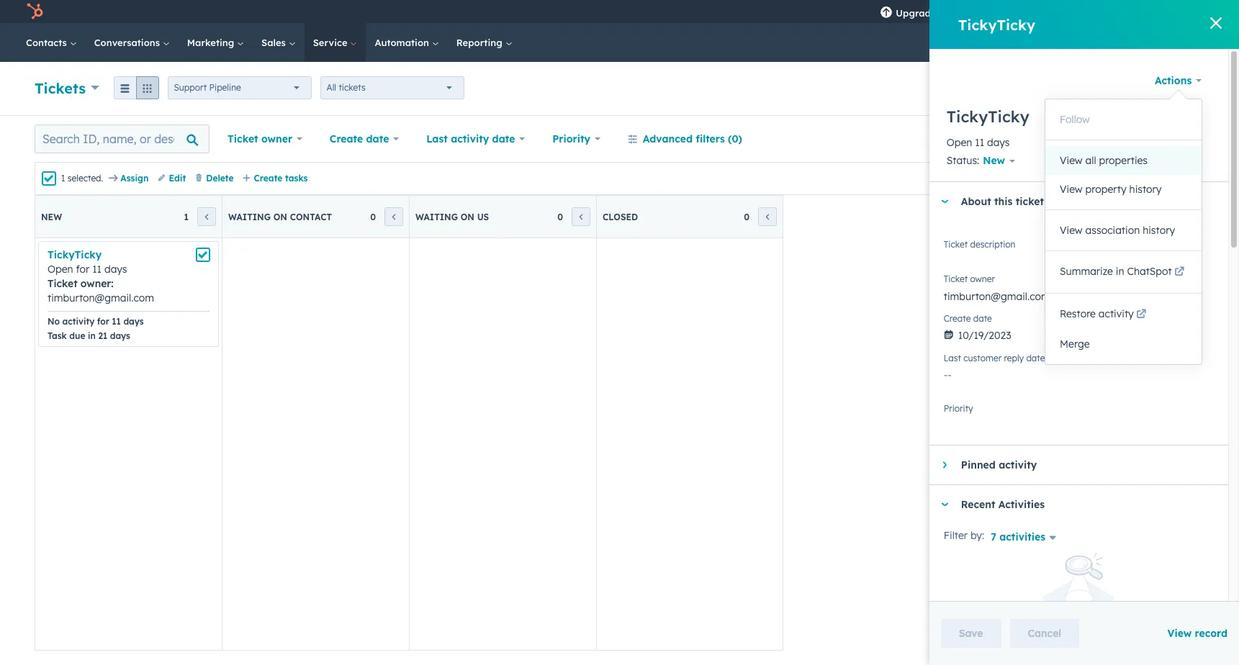 Task type: describe. For each thing, give the bounding box(es) containing it.
marketplaces button
[[979, 0, 1009, 23]]

11 inside no activity for 11 days task due in 21 days
[[112, 316, 121, 327]]

waiting for waiting on contact
[[228, 211, 271, 222]]

edit
[[169, 173, 186, 184]]

Search ID, name, or description search field
[[35, 125, 210, 153]]

actions for right "actions" popup button
[[1156, 74, 1193, 87]]

2 vertical spatial tickyticky
[[48, 249, 102, 262]]

waiting for waiting on us
[[416, 211, 458, 222]]

record
[[1196, 628, 1228, 641]]

marketing
[[187, 37, 237, 48]]

create date button
[[320, 125, 409, 153]]

help button
[[1012, 0, 1036, 23]]

0 for contact
[[370, 211, 376, 222]]

reporting
[[457, 37, 505, 48]]

board actions
[[999, 133, 1069, 146]]

sales
[[262, 37, 289, 48]]

create left tasks
[[254, 173, 283, 184]]

caret image for pinned activity
[[944, 461, 948, 470]]

view all properties link
[[1046, 146, 1202, 175]]

an
[[976, 409, 988, 422]]

reply
[[1005, 353, 1025, 364]]

filter by:
[[944, 530, 985, 543]]

view for view all properties
[[1061, 154, 1083, 167]]

automation
[[375, 37, 432, 48]]

contact
[[290, 211, 332, 222]]

create ticket
[[1141, 83, 1193, 94]]

save for save
[[959, 628, 984, 641]]

actions
[[1033, 133, 1069, 146]]

service
[[313, 37, 350, 48]]

due
[[69, 331, 85, 342]]

select
[[944, 409, 973, 422]]

7 activities
[[992, 531, 1046, 544]]

open for open for 11 days ticket owner : timburton@gmail.com
[[48, 263, 73, 276]]

new button
[[980, 152, 1025, 170]]

activities
[[999, 499, 1046, 512]]

notifications button
[[1060, 0, 1085, 23]]

automation link
[[366, 23, 448, 62]]

create tasks button
[[242, 172, 308, 185]]

view for view property history
[[1061, 183, 1083, 196]]

description
[[971, 239, 1016, 250]]

calling icon image
[[957, 6, 970, 19]]

create ticket button
[[1129, 77, 1205, 100]]

view for view association history
[[1061, 224, 1083, 237]]

7 activities button
[[991, 526, 1066, 546]]

waiting on us
[[416, 211, 489, 222]]

advanced filters (0) button
[[619, 125, 752, 153]]

0 horizontal spatial actions button
[[995, 77, 1058, 100]]

days inside the open for 11 days ticket owner : timburton@gmail.com
[[104, 263, 127, 276]]

for inside no activity for 11 days task due in 21 days
[[97, 316, 109, 327]]

task
[[48, 331, 67, 342]]

0 vertical spatial in
[[1117, 265, 1125, 278]]

Ticket description text field
[[944, 237, 1215, 266]]

association
[[1086, 224, 1141, 237]]

activity for pinned
[[999, 459, 1038, 472]]

search image
[[1210, 37, 1220, 48]]

customer
[[964, 353, 1002, 364]]

view property history
[[1061, 183, 1163, 196]]

closed
[[603, 211, 639, 222]]

help image
[[1018, 6, 1031, 19]]

new inside popup button
[[984, 154, 1006, 167]]

1 vertical spatial ticket owner
[[944, 274, 996, 285]]

import button
[[1067, 77, 1120, 100]]

actions for the leftmost "actions" popup button
[[1007, 83, 1037, 94]]

create up customer
[[944, 314, 971, 324]]

view property history link
[[1046, 175, 1202, 204]]

no activity for 11 days task due in 21 days
[[48, 316, 144, 342]]

conversations
[[94, 37, 163, 48]]

activity for restore
[[1099, 308, 1135, 321]]

advanced filters (0)
[[643, 133, 743, 146]]

Create date text field
[[944, 322, 1215, 345]]

7 activities button
[[991, 531, 1063, 544]]

last for last customer reply date
[[944, 353, 962, 364]]

pinned activity button
[[930, 446, 1215, 485]]

ticket inside the open for 11 days ticket owner : timburton@gmail.com
[[48, 277, 78, 290]]

0 horizontal spatial timburton@gmail.com
[[48, 292, 154, 305]]

recent
[[962, 499, 996, 512]]

timburton@gmail.com button
[[944, 283, 1215, 306]]

ticket inside button
[[1171, 83, 1193, 94]]

contacts
[[26, 37, 70, 48]]

ticket description
[[944, 239, 1016, 250]]

1 vertical spatial tickyticky
[[947, 107, 1030, 127]]

save view
[[1137, 133, 1187, 146]]

support pipeline button
[[168, 76, 312, 99]]

studios
[[1159, 6, 1192, 17]]

view record link
[[1168, 628, 1228, 641]]

marketplaces image
[[987, 6, 1000, 19]]

view association history link
[[1046, 216, 1202, 245]]

history for view association history
[[1144, 224, 1176, 237]]

11 inside the open for 11 days ticket owner : timburton@gmail.com
[[92, 263, 102, 276]]

open for 11 days ticket owner : timburton@gmail.com
[[48, 263, 154, 305]]

caret image for about this ticket
[[941, 200, 950, 204]]

0 vertical spatial tickyticky
[[959, 15, 1036, 34]]

pinned
[[962, 459, 996, 472]]

3 0 from the left
[[744, 211, 750, 222]]

1 for 1 selected.
[[61, 173, 65, 184]]

restore
[[1061, 308, 1097, 321]]

priority button
[[543, 125, 610, 153]]

upgrade
[[897, 7, 937, 19]]

notifications image
[[1066, 6, 1079, 19]]

conversations link
[[86, 23, 179, 62]]

0 horizontal spatial new
[[41, 211, 62, 222]]

assign
[[121, 173, 149, 184]]

ticket left description
[[944, 239, 968, 250]]

all
[[327, 82, 336, 93]]

ticket owner button
[[218, 125, 312, 153]]

1 for 1
[[184, 211, 189, 222]]

7
[[992, 531, 997, 544]]

activity for last
[[451, 133, 489, 146]]

hubspot image
[[26, 3, 43, 20]]

apoptosis studios 2 button
[[1088, 0, 1221, 23]]

last activity date
[[427, 133, 515, 146]]

0 for us
[[558, 211, 563, 222]]

pinned activity
[[962, 459, 1038, 472]]

ticket inside 'popup button'
[[228, 133, 258, 146]]

last activity date button
[[417, 125, 535, 153]]

Last customer reply date text field
[[944, 362, 1215, 385]]

search button
[[1202, 30, 1227, 55]]

open 11 days
[[947, 136, 1010, 149]]



Task type: locate. For each thing, give the bounding box(es) containing it.
timburton@gmail.com down description
[[944, 291, 1051, 304]]

actions button
[[1146, 66, 1212, 95], [995, 77, 1058, 100]]

actions button down search "icon"
[[1146, 66, 1212, 95]]

open down tickyticky link
[[48, 263, 73, 276]]

owner up create tasks
[[261, 133, 293, 146]]

0 vertical spatial create date
[[330, 133, 389, 146]]

21
[[98, 331, 108, 342]]

0 vertical spatial for
[[76, 263, 90, 276]]

tickets banner
[[35, 73, 1205, 101]]

create tasks
[[254, 173, 308, 184]]

1 horizontal spatial 0
[[558, 211, 563, 222]]

1 horizontal spatial new
[[984, 154, 1006, 167]]

1 vertical spatial 11
[[92, 263, 102, 276]]

timburton@gmail.com down ":"
[[48, 292, 154, 305]]

history up chatspot
[[1144, 224, 1176, 237]]

days up 'new' popup button
[[988, 136, 1010, 149]]

0 horizontal spatial open
[[48, 263, 73, 276]]

1 horizontal spatial actions button
[[1146, 66, 1212, 95]]

follow
[[1061, 113, 1091, 126]]

0 horizontal spatial ticket
[[1016, 195, 1045, 208]]

edit button
[[157, 172, 186, 185]]

tara schultz image
[[1096, 5, 1109, 18]]

link opens in a new window image
[[1175, 264, 1185, 282], [1175, 267, 1185, 278], [1137, 307, 1147, 324], [1137, 310, 1147, 321]]

actions up board
[[1007, 83, 1037, 94]]

owner down tickyticky link
[[81, 277, 111, 290]]

select an option button
[[944, 402, 1215, 425]]

open inside the open for 11 days ticket owner : timburton@gmail.com
[[48, 263, 73, 276]]

0 horizontal spatial waiting
[[228, 211, 271, 222]]

11 up status: at the top right
[[976, 136, 985, 149]]

waiting
[[228, 211, 271, 222], [416, 211, 458, 222]]

days up ":"
[[104, 263, 127, 276]]

0 vertical spatial open
[[947, 136, 973, 149]]

0 vertical spatial 11
[[976, 136, 985, 149]]

create inside popup button
[[330, 133, 363, 146]]

0 vertical spatial 1
[[61, 173, 65, 184]]

view all properties
[[1061, 154, 1149, 167]]

priority
[[553, 133, 591, 146], [944, 404, 974, 415]]

new down open 11 days
[[984, 154, 1006, 167]]

0 vertical spatial ticket
[[1171, 83, 1193, 94]]

create date
[[330, 133, 389, 146], [944, 314, 993, 324]]

2 vertical spatial 11
[[112, 316, 121, 327]]

caret image left pinned
[[944, 461, 948, 470]]

ticket right this
[[1016, 195, 1045, 208]]

actions up view
[[1156, 74, 1193, 87]]

support pipeline
[[174, 82, 241, 93]]

about this ticket
[[962, 195, 1045, 208]]

save button
[[941, 620, 1002, 648]]

create down all tickets
[[330, 133, 363, 146]]

in inside no activity for 11 days task due in 21 days
[[88, 331, 96, 342]]

menu
[[871, 0, 1223, 23]]

view left 'property'
[[1061, 183, 1083, 196]]

caret image for recent activities
[[941, 504, 950, 507]]

1 horizontal spatial last
[[944, 353, 962, 364]]

caret image
[[941, 200, 950, 204], [944, 461, 948, 470], [941, 504, 950, 507]]

1 vertical spatial caret image
[[944, 461, 948, 470]]

1 horizontal spatial ticket owner
[[944, 274, 996, 285]]

actions inside tickets 'banner'
[[1007, 83, 1037, 94]]

1 selected.
[[61, 173, 103, 184]]

history for view property history
[[1130, 183, 1163, 196]]

1 horizontal spatial create date
[[944, 314, 993, 324]]

1 vertical spatial save
[[959, 628, 984, 641]]

1 vertical spatial 1
[[184, 211, 189, 222]]

2 on from the left
[[461, 211, 475, 222]]

reporting link
[[448, 23, 521, 62]]

priority left an
[[944, 404, 974, 415]]

2
[[1194, 6, 1200, 17]]

board actions button
[[981, 125, 1095, 153]]

properties
[[1100, 154, 1149, 167]]

tickyticky link
[[48, 249, 102, 262]]

advanced
[[643, 133, 693, 146]]

ticket owner
[[228, 133, 293, 146], [944, 274, 996, 285]]

view left all
[[1061, 154, 1083, 167]]

1 vertical spatial priority
[[944, 404, 974, 415]]

11 down tickyticky link
[[92, 263, 102, 276]]

all
[[1086, 154, 1097, 167]]

1 0 from the left
[[370, 211, 376, 222]]

for up 21
[[97, 316, 109, 327]]

0 horizontal spatial last
[[427, 133, 448, 146]]

on for contact
[[274, 211, 287, 222]]

view association history
[[1061, 224, 1176, 237]]

settings image
[[1042, 6, 1055, 19]]

last inside popup button
[[427, 133, 448, 146]]

summarize in chatspot
[[1061, 265, 1173, 278]]

create inside tickets 'banner'
[[1141, 83, 1168, 94]]

priority inside priority popup button
[[553, 133, 591, 146]]

in left 21
[[88, 331, 96, 342]]

0 horizontal spatial 0
[[370, 211, 376, 222]]

ticket inside dropdown button
[[1016, 195, 1045, 208]]

2 vertical spatial caret image
[[941, 504, 950, 507]]

history inside view property history link
[[1130, 183, 1163, 196]]

ticket owner inside 'popup button'
[[228, 133, 293, 146]]

days
[[988, 136, 1010, 149], [104, 263, 127, 276], [123, 316, 144, 327], [110, 331, 130, 342]]

0 horizontal spatial 1
[[61, 173, 65, 184]]

activity for no
[[62, 316, 95, 327]]

priority down tickets 'banner'
[[553, 133, 591, 146]]

menu containing apoptosis studios 2
[[871, 0, 1223, 23]]

upgrade image
[[881, 6, 894, 19]]

summarize in chatspot link
[[1046, 257, 1202, 287]]

by:
[[971, 530, 985, 543]]

ticket up delete
[[228, 133, 258, 146]]

0 horizontal spatial save
[[959, 628, 984, 641]]

last left customer
[[944, 353, 962, 364]]

1 vertical spatial create date
[[944, 314, 993, 324]]

0 horizontal spatial create date
[[330, 133, 389, 146]]

1 on from the left
[[274, 211, 287, 222]]

create
[[1141, 83, 1168, 94], [330, 133, 363, 146], [254, 173, 283, 184], [944, 314, 971, 324]]

ticket
[[1171, 83, 1193, 94], [1016, 195, 1045, 208]]

11 down ":"
[[112, 316, 121, 327]]

caret image inside pinned activity dropdown button
[[944, 461, 948, 470]]

1 horizontal spatial 11
[[112, 316, 121, 327]]

1 waiting from the left
[[228, 211, 271, 222]]

0 vertical spatial history
[[1130, 183, 1163, 196]]

create up the follow button
[[1141, 83, 1168, 94]]

0 vertical spatial priority
[[553, 133, 591, 146]]

in
[[1117, 265, 1125, 278], [88, 331, 96, 342]]

1 horizontal spatial open
[[947, 136, 973, 149]]

0 vertical spatial ticket owner
[[228, 133, 293, 146]]

group inside tickets 'banner'
[[114, 76, 159, 99]]

view
[[1164, 133, 1187, 146]]

all tickets button
[[320, 76, 464, 99]]

1 horizontal spatial waiting
[[416, 211, 458, 222]]

tickets
[[339, 82, 366, 93]]

select an option
[[944, 409, 1021, 422]]

caret image inside about this ticket dropdown button
[[941, 200, 950, 204]]

date inside popup button
[[492, 133, 515, 146]]

days right 21
[[110, 331, 130, 342]]

1 horizontal spatial ticket
[[1171, 83, 1193, 94]]

tickets
[[35, 79, 86, 97]]

waiting down create tasks button
[[228, 211, 271, 222]]

save view button
[[1104, 125, 1205, 153]]

0 horizontal spatial in
[[88, 331, 96, 342]]

waiting on contact
[[228, 211, 332, 222]]

2 horizontal spatial 11
[[976, 136, 985, 149]]

caret image up the filter
[[941, 504, 950, 507]]

sales link
[[253, 23, 305, 62]]

open up status: at the top right
[[947, 136, 973, 149]]

0 vertical spatial new
[[984, 154, 1006, 167]]

1 vertical spatial history
[[1144, 224, 1176, 237]]

selected.
[[68, 173, 103, 184]]

follow button
[[1046, 105, 1202, 134]]

new up tickyticky link
[[41, 211, 62, 222]]

owner inside the open for 11 days ticket owner : timburton@gmail.com
[[81, 277, 111, 290]]

actions button up 'board actions'
[[995, 77, 1058, 100]]

cancel
[[1029, 628, 1062, 641]]

tickets button
[[35, 77, 99, 98]]

recent activities button
[[930, 486, 1215, 525]]

1 horizontal spatial owner
[[261, 133, 293, 146]]

save
[[1137, 133, 1162, 146], [959, 628, 984, 641]]

delete
[[206, 173, 234, 184]]

in left chatspot
[[1117, 265, 1125, 278]]

:
[[111, 277, 114, 290]]

create date up customer
[[944, 314, 993, 324]]

1 horizontal spatial for
[[97, 316, 109, 327]]

view for view record
[[1168, 628, 1193, 641]]

ticket down tickyticky link
[[48, 277, 78, 290]]

0 horizontal spatial for
[[76, 263, 90, 276]]

chatspot
[[1128, 265, 1173, 278]]

status:
[[947, 154, 980, 167]]

2 waiting from the left
[[416, 211, 458, 222]]

1 horizontal spatial timburton@gmail.com
[[944, 291, 1051, 304]]

tasks
[[285, 173, 308, 184]]

for inside the open for 11 days ticket owner : timburton@gmail.com
[[76, 263, 90, 276]]

1 vertical spatial new
[[41, 211, 62, 222]]

actions
[[1156, 74, 1193, 87], [1007, 83, 1037, 94]]

2 horizontal spatial owner
[[971, 274, 996, 285]]

Search HubSpot search field
[[1037, 30, 1214, 55]]

waiting left us
[[416, 211, 458, 222]]

1 vertical spatial ticket
[[1016, 195, 1045, 208]]

0
[[370, 211, 376, 222], [558, 211, 563, 222], [744, 211, 750, 222]]

create date inside popup button
[[330, 133, 389, 146]]

1 vertical spatial open
[[48, 263, 73, 276]]

activity inside popup button
[[451, 133, 489, 146]]

ticket down ticket description
[[944, 274, 968, 285]]

1 horizontal spatial in
[[1117, 265, 1125, 278]]

days down the open for 11 days ticket owner : timburton@gmail.com
[[123, 316, 144, 327]]

save inside button
[[959, 628, 984, 641]]

us
[[477, 211, 489, 222]]

summarize
[[1061, 265, 1114, 278]]

1 horizontal spatial save
[[1137, 133, 1162, 146]]

1 horizontal spatial priority
[[944, 404, 974, 415]]

filter
[[944, 530, 968, 543]]

service link
[[305, 23, 366, 62]]

last down all tickets popup button
[[427, 133, 448, 146]]

close image
[[1211, 17, 1223, 29]]

merge button
[[1046, 330, 1202, 359]]

caret image left the 'about'
[[941, 200, 950, 204]]

activity inside dropdown button
[[999, 459, 1038, 472]]

0 horizontal spatial priority
[[553, 133, 591, 146]]

on left contact
[[274, 211, 287, 222]]

on for us
[[461, 211, 475, 222]]

history inside view association history link
[[1144, 224, 1176, 237]]

1 vertical spatial for
[[97, 316, 109, 327]]

save inside button
[[1137, 133, 1162, 146]]

ticket up view
[[1171, 83, 1193, 94]]

open for open 11 days
[[947, 136, 973, 149]]

0 vertical spatial last
[[427, 133, 448, 146]]

support
[[174, 82, 207, 93]]

0 horizontal spatial ticket owner
[[228, 133, 293, 146]]

0 horizontal spatial on
[[274, 211, 287, 222]]

owner down ticket description
[[971, 274, 996, 285]]

for
[[76, 263, 90, 276], [97, 316, 109, 327]]

activity inside no activity for 11 days task due in 21 days
[[62, 316, 95, 327]]

date inside popup button
[[366, 133, 389, 146]]

last for last activity date
[[427, 133, 448, 146]]

this
[[995, 195, 1013, 208]]

view record
[[1168, 628, 1228, 641]]

1 horizontal spatial on
[[461, 211, 475, 222]]

owner inside 'popup button'
[[261, 133, 293, 146]]

group
[[114, 76, 159, 99]]

0 horizontal spatial 11
[[92, 263, 102, 276]]

apoptosis
[[1112, 6, 1156, 17]]

history down view all properties link
[[1130, 183, 1163, 196]]

1 horizontal spatial actions
[[1156, 74, 1193, 87]]

2 horizontal spatial 0
[[744, 211, 750, 222]]

1 vertical spatial last
[[944, 353, 962, 364]]

1 vertical spatial in
[[88, 331, 96, 342]]

for down tickyticky link
[[76, 263, 90, 276]]

ticket owner down ticket description
[[944, 274, 996, 285]]

0 vertical spatial caret image
[[941, 200, 950, 204]]

1 horizontal spatial 1
[[184, 211, 189, 222]]

ticket owner up create tasks button
[[228, 133, 293, 146]]

view left 'record'
[[1168, 628, 1193, 641]]

0 horizontal spatial owner
[[81, 277, 111, 290]]

restore activity
[[1061, 308, 1135, 321]]

settings link
[[1039, 4, 1057, 19]]

timburton@gmail.com inside popup button
[[944, 291, 1051, 304]]

about
[[962, 195, 992, 208]]

hubspot link
[[17, 3, 54, 20]]

property
[[1086, 183, 1127, 196]]

date
[[366, 133, 389, 146], [492, 133, 515, 146], [974, 314, 993, 324], [1027, 353, 1046, 364]]

save for save view
[[1137, 133, 1162, 146]]

1 down "edit"
[[184, 211, 189, 222]]

recent activities
[[962, 499, 1046, 512]]

1 left selected.
[[61, 173, 65, 184]]

marketing link
[[179, 23, 253, 62]]

board
[[999, 133, 1030, 146]]

view up ticket description text box
[[1061, 224, 1083, 237]]

2 0 from the left
[[558, 211, 563, 222]]

(0)
[[728, 133, 743, 146]]

0 vertical spatial save
[[1137, 133, 1162, 146]]

create date down tickets
[[330, 133, 389, 146]]

on left us
[[461, 211, 475, 222]]

0 horizontal spatial actions
[[1007, 83, 1037, 94]]

caret image inside the recent activities dropdown button
[[941, 504, 950, 507]]

restore activity link
[[1046, 300, 1202, 330]]



Task type: vqa. For each thing, say whether or not it's contained in the screenshot.
your inside the Service Team Ticket SLA Performance Overview Start with a dashboard of 6 reports that track how your service team is handling tickets.
no



